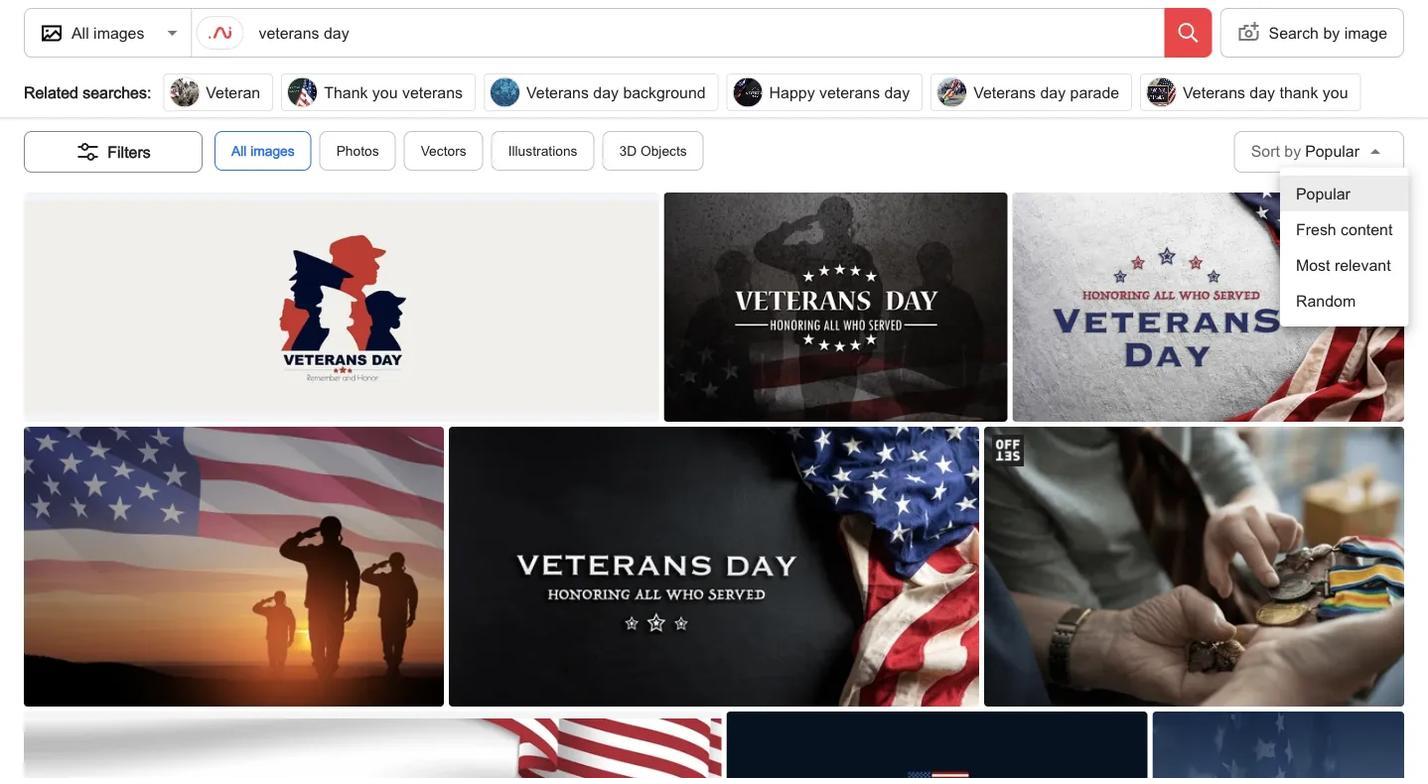 Task type: describe. For each thing, give the bounding box(es) containing it.
free
[[251, 64, 291, 91]]

clips
[[816, 95, 843, 111]]

most
[[1297, 256, 1331, 274]]

thank you veterans button
[[281, 74, 476, 111]]

random
[[1297, 292, 1356, 310]]

parade
[[1071, 83, 1120, 101]]

search by image
[[1269, 23, 1388, 42]]

video
[[779, 95, 812, 111]]

most relevant option
[[1281, 247, 1409, 283]]

asset happy veterans day concept made from american flag and the text on dark stone background. image
[[1013, 193, 1407, 441]]

holidays
[[340, 31, 393, 47]]

fresh
[[1297, 220, 1337, 238]]

search
[[1269, 23, 1319, 42]]

objects,
[[268, 95, 315, 111]]

veterans day royalty-free images 177,608 veterans day stock photos, 3d objects, vectors, and illustrations are available royalty-free. see veterans day stock video clips
[[24, 64, 843, 111]]

veterans inside button
[[402, 83, 463, 101]]

veterans day thank you
[[1184, 83, 1349, 101]]

us holidays
[[317, 31, 393, 47]]

search image
[[1177, 21, 1201, 45]]

veterans day background image
[[490, 77, 521, 108]]

thank
[[1280, 83, 1319, 101]]

filters button
[[24, 131, 203, 173]]

popular button
[[1306, 136, 1384, 168]]

veterans for veterans day thank you
[[1184, 83, 1246, 101]]

vectors
[[421, 143, 467, 159]]

0 vertical spatial popular
[[1306, 142, 1360, 160]]

ai powered search image
[[208, 21, 232, 45]]

day right background
[[716, 95, 739, 111]]

happy veterans day button
[[727, 74, 923, 111]]

happy
[[770, 83, 815, 101]]

happy veterans day banner. honoring all who served. vector illustration stock vector image
[[24, 720, 726, 779]]

related searches:
[[24, 83, 151, 101]]

illustrations link
[[491, 131, 595, 171]]

background
[[623, 83, 706, 101]]

veterans day thank you link
[[1137, 74, 1366, 111]]

asset happy veterans day - 11th november 2023, usa background, veterans day concept with the us flag - holiday united states of america. we will be closed, instagram post and story. image
[[1153, 712, 1406, 779]]

0 vertical spatial and
[[220, 31, 243, 47]]

happy veterans day
[[770, 83, 910, 101]]

day left thank
[[1250, 83, 1276, 101]]

veteran link
[[159, 74, 277, 111]]

asset veterans day banner.	modern design. image
[[24, 185, 662, 430]]

offset by shutterstock image
[[993, 435, 1025, 467]]

filters
[[108, 143, 151, 161]]

veteran
[[206, 83, 261, 101]]

veterans for veterans day background
[[527, 83, 589, 101]]

happy veterans day link
[[723, 74, 927, 111]]

thank you veterans image
[[287, 77, 318, 108]]

2 stock from the left
[[742, 95, 775, 111]]

vectors link
[[404, 131, 484, 171]]

all images link
[[215, 131, 312, 171]]

177,608
[[24, 95, 74, 111]]

3d inside veterans day royalty-free images 177,608 veterans day stock photos, 3d objects, vectors, and illustrations are available royalty-free. see veterans day stock video clips
[[246, 95, 264, 111]]

images
[[24, 31, 69, 47]]

objects
[[641, 143, 687, 159]]

random option
[[1281, 283, 1409, 319]]

us
[[317, 31, 336, 47]]

veterans day parade button
[[931, 74, 1133, 111]]

1 you from the left
[[372, 83, 398, 101]]

asset silhouettes of soldiers saluting with veterans day honoring all who served inscription on rusty iron background. american holiday typography poster. banner, flyer, sticker, greeting card, postcard. image
[[664, 193, 1010, 441]]

list box containing popular
[[1281, 168, 1409, 327]]

content
[[1341, 220, 1393, 238]]

1 horizontal spatial royalty-
[[554, 95, 599, 111]]

silhouettes of soldiers saluting with veterans day honoring all who served inscription on rusty iron background. american holiday typography poster. banner, flyer, sticker, greeting card, postcard. stock photo image
[[664, 193, 1010, 441]]

sort
[[1252, 142, 1281, 160]]

searches:
[[83, 83, 151, 101]]

fresh content option
[[1281, 212, 1409, 247]]

thank
[[324, 83, 368, 101]]

happy veterans day - 11th november 2023, usa background, veterans day concept with the us flag - holiday united states of america. we will be closed, instagram post and story. stock illustration image
[[1153, 712, 1406, 779]]

popular option
[[1281, 176, 1409, 212]]

1 vertical spatial 3d
[[619, 143, 637, 159]]

happy veterans day image
[[733, 77, 764, 108]]

veterans day thank you button
[[1141, 74, 1362, 111]]

1 stock from the left
[[161, 95, 193, 111]]

3d objects
[[619, 143, 687, 159]]

day
[[124, 64, 166, 91]]

veterans day thank you image
[[1147, 77, 1178, 108]]

see
[[631, 95, 656, 111]]

veteran image
[[169, 77, 200, 108]]

3d objects link
[[603, 131, 704, 171]]

images link
[[24, 31, 69, 47]]

asset happy veterans day concept. american flags against a blackboard background. november 11. image
[[449, 427, 983, 730]]

holidays, festivals, and events link
[[97, 31, 289, 47]]



Task type: vqa. For each thing, say whether or not it's contained in the screenshot.
Happy Veterans Day 'link'
yes



Task type: locate. For each thing, give the bounding box(es) containing it.
veterans down day
[[78, 95, 131, 111]]

free.
[[599, 95, 627, 111]]

1 vertical spatial by
[[1285, 142, 1302, 160]]

popular
[[1306, 142, 1360, 160], [1297, 184, 1351, 203]]

veterans left 'are'
[[402, 83, 463, 101]]

illustrations
[[508, 143, 578, 159]]

day
[[593, 83, 619, 101], [885, 83, 910, 101], [1041, 83, 1066, 101], [1250, 83, 1276, 101], [135, 95, 157, 111], [716, 95, 739, 111]]

veterans inside button
[[820, 83, 880, 101]]

by right sort
[[1285, 142, 1302, 160]]

images up vectors,
[[298, 64, 374, 91]]

1 vertical spatial popular
[[1297, 184, 1351, 203]]

day left see
[[593, 83, 619, 101]]

and
[[220, 31, 243, 47], [372, 95, 395, 111]]

silhouettes of soldiers saluting on background of sunset or sunrise and usa flag. greeting card for veterans day, memorial day, independence day. america celebration. stock photo image
[[24, 427, 446, 730]]

photos,
[[197, 95, 242, 111]]

veterans
[[24, 64, 117, 91], [527, 83, 589, 101], [974, 83, 1036, 101], [1184, 83, 1246, 101]]

relevant
[[1335, 256, 1392, 274]]

photos
[[337, 143, 379, 159]]

happy veterans day concept made from american flag and the text on dark stone background. stock photo image
[[1013, 193, 1407, 441]]

images right all
[[251, 143, 295, 159]]

by
[[1324, 23, 1341, 42], [1285, 142, 1302, 160]]

1 vertical spatial and
[[372, 95, 395, 111]]

0 vertical spatial 3d
[[246, 95, 264, 111]]

0 vertical spatial by
[[1324, 23, 1341, 42]]

popular up "fresh"
[[1297, 184, 1351, 203]]

popular up the popular option
[[1306, 142, 1360, 160]]

veterans inside veterans day royalty-free images 177,608 veterans day stock photos, 3d objects, vectors, and illustrations are available royalty-free. see veterans day stock video clips
[[24, 64, 117, 91]]

royalty- up photos,
[[173, 64, 251, 91]]

1 horizontal spatial stock
[[742, 95, 775, 111]]

0 vertical spatial images
[[298, 64, 374, 91]]

day left 'veterans day parade' icon
[[885, 83, 910, 101]]

festivals,
[[158, 31, 216, 47]]

veterans day banner.	modern design. stock vector image
[[24, 201, 662, 430]]

sort by popular
[[1252, 142, 1360, 160]]

veterans day parade link
[[927, 74, 1137, 111]]

3d down free
[[246, 95, 264, 111]]

0 horizontal spatial and
[[220, 31, 243, 47]]

day left parade
[[1041, 83, 1066, 101]]

1 vertical spatial images
[[251, 143, 295, 159]]

veterans day parade image
[[937, 77, 968, 108]]

happy veterans day united states of america background vector illustration stock vector image
[[727, 712, 1150, 779]]

royalty-
[[173, 64, 251, 91], [554, 95, 599, 111]]

photos link
[[320, 131, 396, 171]]

stock
[[161, 95, 193, 111], [742, 95, 775, 111]]

are
[[472, 95, 492, 111]]

veterans day background
[[527, 83, 706, 101]]

2 you from the left
[[1323, 83, 1349, 101]]

list box
[[1281, 168, 1409, 327]]

images inside veterans day royalty-free images 177,608 veterans day stock photos, 3d objects, vectors, and illustrations are available royalty-free. see veterans day stock video clips
[[298, 64, 374, 91]]

asset silhouettes of soldiers saluting on background of sunset or sunrise and usa flag. greeting card for veterans day, memorial day, independence day. america celebration. image
[[24, 427, 446, 730]]

0 horizontal spatial images
[[251, 143, 295, 159]]

stock left video
[[742, 95, 775, 111]]

us holidays link
[[317, 31, 393, 47]]

by left image
[[1324, 23, 1341, 42]]

and inside veterans day royalty-free images 177,608 veterans day stock photos, 3d objects, vectors, and illustrations are available royalty-free. see veterans day stock video clips
[[372, 95, 395, 111]]

by for image
[[1324, 23, 1341, 42]]

veterans for veterans day parade
[[974, 83, 1036, 101]]

available
[[495, 95, 550, 111]]

0 horizontal spatial you
[[372, 83, 398, 101]]

0 vertical spatial royalty-
[[173, 64, 251, 91]]

veterans
[[402, 83, 463, 101], [820, 83, 880, 101], [78, 95, 131, 111], [659, 95, 712, 111]]

all images
[[232, 143, 295, 159]]

holidays,
[[97, 31, 154, 47]]

offset by shutterstock image
[[993, 435, 1025, 467]]

veterans right 'veterans day parade' icon
[[974, 83, 1036, 101]]

all
[[232, 143, 247, 159]]

and left events
[[220, 31, 243, 47]]

day inside button
[[593, 83, 619, 101]]

veterans right veterans day thank you image
[[1184, 83, 1246, 101]]

stock down day
[[161, 95, 193, 111]]

popular inside the popular option
[[1297, 184, 1351, 203]]

day inside button
[[885, 83, 910, 101]]

asset happy veterans day banner. honoring all who served. vector illustration image
[[24, 701, 726, 779]]

0 horizontal spatial by
[[1285, 142, 1302, 160]]

related
[[24, 83, 78, 101]]

by for popular
[[1285, 142, 1302, 160]]

1 horizontal spatial images
[[298, 64, 374, 91]]

royalty- right available
[[554, 95, 599, 111]]

1 horizontal spatial by
[[1324, 23, 1341, 42]]

veterans day background link
[[480, 74, 723, 111]]

images
[[298, 64, 374, 91], [251, 143, 295, 159]]

thank you veterans link
[[277, 74, 480, 111]]

grandfather showing grandson old war medals stock photo image
[[985, 427, 1407, 730]]

0 horizontal spatial stock
[[161, 95, 193, 111]]

veterans right see
[[659, 95, 712, 111]]

holidays, festivals, and events
[[97, 31, 289, 47]]

0 horizontal spatial 3d
[[246, 95, 264, 111]]

you
[[372, 83, 398, 101], [1323, 83, 1349, 101]]

happy veterans day concept. american flags against a blackboard background. november 11. stock photo image
[[449, 427, 983, 730]]

0 horizontal spatial royalty-
[[173, 64, 251, 91]]

veteran button
[[163, 74, 273, 111]]

asset happy veterans day united states of america background vector illustration image
[[727, 712, 1150, 779]]

thank you veterans
[[324, 83, 463, 101]]

veterans right video
[[820, 83, 880, 101]]

1 horizontal spatial and
[[372, 95, 395, 111]]

by inside button
[[1324, 23, 1341, 42]]

veterans day parade
[[974, 83, 1120, 101]]

1 vertical spatial royalty-
[[554, 95, 599, 111]]

vectors,
[[319, 95, 368, 111]]

1 horizontal spatial 3d
[[619, 143, 637, 159]]

events
[[247, 31, 289, 47]]

search by image button
[[1221, 9, 1405, 57]]

image
[[1345, 23, 1388, 42]]

veterans inside button
[[527, 83, 589, 101]]

1 horizontal spatial you
[[1323, 83, 1349, 101]]

illustrations
[[399, 95, 468, 111]]

day down day
[[135, 95, 157, 111]]

3d left 'objects'
[[619, 143, 637, 159]]

veterans day background button
[[484, 74, 719, 111]]

see veterans day stock video clips link
[[631, 95, 843, 111]]

3d
[[246, 95, 264, 111], [619, 143, 637, 159]]

veterans up 177,608
[[24, 64, 117, 91]]

most relevant
[[1297, 256, 1392, 274]]

veterans right "veterans day background" image
[[527, 83, 589, 101]]

and right thank
[[372, 95, 395, 111]]

fresh content
[[1297, 220, 1393, 238]]

asset grandfather showing grandson old war medals image
[[985, 427, 1407, 730]]



